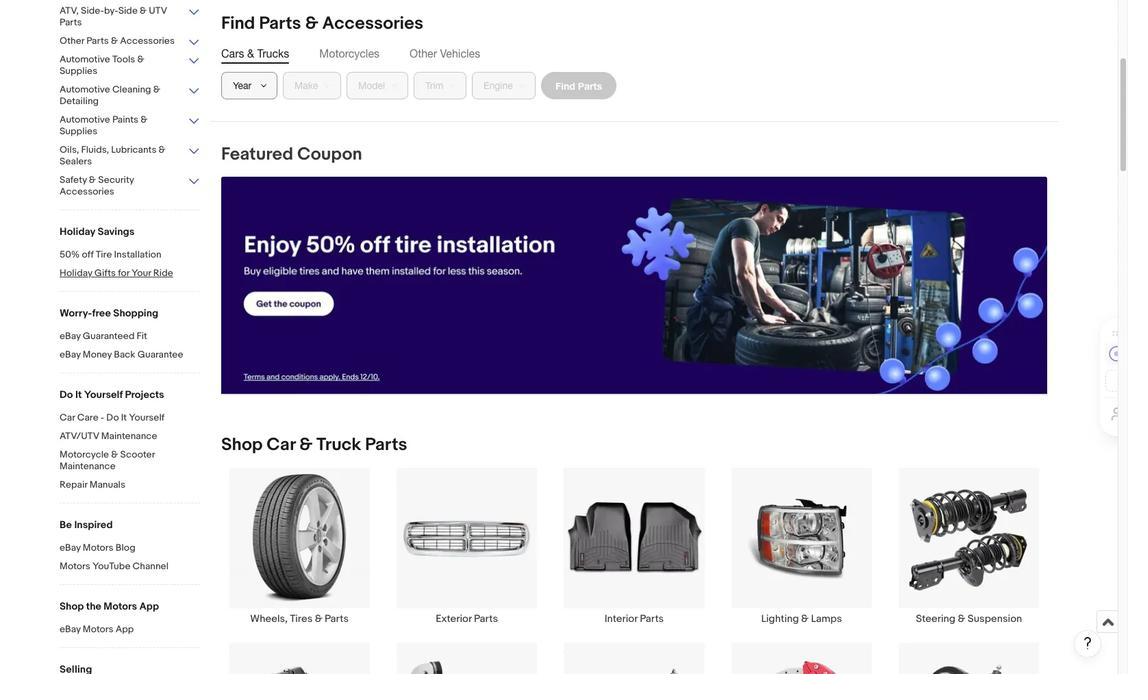 Task type: vqa. For each thing, say whether or not it's contained in the screenshot.


Task type: locate. For each thing, give the bounding box(es) containing it.
1 vertical spatial find
[[556, 80, 575, 91]]

paints
[[112, 114, 138, 125]]

0 vertical spatial app
[[139, 600, 159, 613]]

cars
[[221, 47, 244, 60]]

2 vertical spatial accessories
[[60, 186, 114, 197]]

3 ebay from the top
[[60, 542, 81, 554]]

50% off tire installation link
[[60, 249, 200, 262]]

find inside button
[[556, 80, 575, 91]]

3 automotive from the top
[[60, 114, 110, 125]]

ebay for ebay motors blog motors youtube channel
[[60, 542, 81, 554]]

automotive left tools
[[60, 53, 110, 65]]

1 horizontal spatial accessories
[[120, 35, 175, 47]]

other
[[60, 35, 84, 47], [410, 47, 437, 60]]

0 vertical spatial do
[[60, 389, 73, 402]]

ebay down worry-
[[60, 330, 81, 342]]

fluids,
[[81, 144, 109, 156]]

be
[[60, 519, 72, 532]]

shop
[[221, 435, 263, 456], [60, 600, 84, 613]]

parts inside 'link'
[[325, 613, 349, 626]]

50% off tire installation holiday gifts for your ride
[[60, 249, 173, 279]]

atv, side-by-side & utv parts other parts & accessories automotive tools & supplies automotive cleaning & detailing automotive paints & supplies oils, fluids, lubricants & sealers safety & security accessories
[[60, 5, 175, 197]]

installation
[[114, 249, 161, 260]]

1 vertical spatial car
[[267, 435, 296, 456]]

maintenance up repair on the left bottom
[[60, 461, 116, 472]]

tab list
[[221, 46, 1048, 61]]

your
[[132, 267, 151, 279]]

holiday inside 50% off tire installation holiday gifts for your ride
[[60, 267, 92, 279]]

2 holiday from the top
[[60, 267, 92, 279]]

0 horizontal spatial find
[[221, 13, 255, 34]]

other vehicles
[[410, 47, 480, 60]]

lubricants
[[111, 144, 157, 156]]

1 automotive from the top
[[60, 53, 110, 65]]

0 horizontal spatial other
[[60, 35, 84, 47]]

motors
[[83, 542, 114, 554], [60, 561, 90, 572], [104, 600, 137, 613], [83, 624, 114, 635]]

be inspired
[[60, 519, 113, 532]]

truck
[[317, 435, 361, 456]]

ebay left money
[[60, 349, 81, 360]]

car left truck
[[267, 435, 296, 456]]

the
[[86, 600, 101, 613]]

0 vertical spatial supplies
[[60, 65, 98, 77]]

do it yourself projects
[[60, 389, 164, 402]]

& inside car care - do it yourself atv/utv maintenance motorcycle & scooter maintenance repair manuals
[[111, 449, 118, 461]]

1 horizontal spatial car
[[267, 435, 296, 456]]

1 vertical spatial automotive
[[60, 84, 110, 95]]

ebay
[[60, 330, 81, 342], [60, 349, 81, 360], [60, 542, 81, 554], [60, 624, 81, 635]]

0 vertical spatial find
[[221, 13, 255, 34]]

car left care
[[60, 412, 75, 424]]

holiday
[[60, 225, 95, 238], [60, 267, 92, 279]]

0 vertical spatial shop
[[221, 435, 263, 456]]

supplies up detailing
[[60, 65, 98, 77]]

0 horizontal spatial accessories
[[60, 186, 114, 197]]

accessories down atv, side-by-side & utv parts dropdown button at the left top
[[120, 35, 175, 47]]

gifts
[[94, 267, 116, 279]]

4 ebay from the top
[[60, 624, 81, 635]]

tab list containing cars & trucks
[[221, 46, 1048, 61]]

1 holiday from the top
[[60, 225, 95, 238]]

0 horizontal spatial do
[[60, 389, 73, 402]]

0 vertical spatial accessories
[[322, 13, 423, 34]]

0 vertical spatial automotive
[[60, 53, 110, 65]]

None text field
[[221, 177, 1048, 395]]

1 vertical spatial yourself
[[129, 412, 165, 424]]

holiday gifts for your ride link
[[60, 267, 200, 280]]

steering & suspension
[[916, 613, 1023, 626]]

exterior parts link
[[383, 467, 551, 626]]

1 horizontal spatial find
[[556, 80, 575, 91]]

oils, fluids, lubricants & sealers button
[[60, 144, 200, 169]]

youtube
[[93, 561, 131, 572]]

automotive
[[60, 53, 110, 65], [60, 84, 110, 95], [60, 114, 110, 125]]

motors down the
[[83, 624, 114, 635]]

ebay down shop the motors app
[[60, 624, 81, 635]]

worry-
[[60, 307, 92, 320]]

2 ebay from the top
[[60, 349, 81, 360]]

1 horizontal spatial do
[[106, 412, 119, 424]]

inspired
[[74, 519, 113, 532]]

do up 'atv/utv'
[[60, 389, 73, 402]]

other down atv,
[[60, 35, 84, 47]]

it
[[75, 389, 82, 402], [121, 412, 127, 424]]

tires
[[290, 613, 313, 626]]

other left vehicles
[[410, 47, 437, 60]]

holiday savings
[[60, 225, 135, 238]]

it up care
[[75, 389, 82, 402]]

1 vertical spatial shop
[[60, 600, 84, 613]]

safety
[[60, 174, 87, 186]]

0 horizontal spatial app
[[116, 624, 134, 635]]

off
[[82, 249, 94, 260]]

1 vertical spatial it
[[121, 412, 127, 424]]

atv/utv
[[60, 430, 99, 442]]

yourself up the '-'
[[84, 389, 123, 402]]

maintenance down car care - do it yourself link
[[101, 430, 157, 442]]

1 horizontal spatial other
[[410, 47, 437, 60]]

accessories up motorcycles
[[322, 13, 423, 34]]

guaranteed
[[83, 330, 135, 342]]

do right the '-'
[[106, 412, 119, 424]]

yourself
[[84, 389, 123, 402], [129, 412, 165, 424]]

holiday up 50%
[[60, 225, 95, 238]]

1 vertical spatial accessories
[[120, 35, 175, 47]]

motors youtube channel link
[[60, 561, 200, 574]]

1 vertical spatial app
[[116, 624, 134, 635]]

motors left the youtube
[[60, 561, 90, 572]]

cleaning
[[112, 84, 151, 95]]

0 vertical spatial car
[[60, 412, 75, 424]]

find parts & accessories
[[221, 13, 423, 34]]

utv
[[149, 5, 167, 16]]

accessories
[[322, 13, 423, 34], [120, 35, 175, 47], [60, 186, 114, 197]]

automotive down detailing
[[60, 114, 110, 125]]

yourself inside car care - do it yourself atv/utv maintenance motorcycle & scooter maintenance repair manuals
[[129, 412, 165, 424]]

1 horizontal spatial yourself
[[129, 412, 165, 424]]

do
[[60, 389, 73, 402], [106, 412, 119, 424]]

ebay motors app link
[[60, 624, 200, 637]]

parts
[[259, 13, 301, 34], [60, 16, 82, 28], [86, 35, 109, 47], [578, 80, 602, 91], [365, 435, 407, 456], [325, 613, 349, 626], [474, 613, 498, 626], [640, 613, 664, 626]]

1 vertical spatial holiday
[[60, 267, 92, 279]]

find for find parts
[[556, 80, 575, 91]]

2 vertical spatial automotive
[[60, 114, 110, 125]]

app up ebay motors app link
[[139, 600, 159, 613]]

ride
[[153, 267, 173, 279]]

by-
[[104, 5, 118, 16]]

find for find parts & accessories
[[221, 13, 255, 34]]

it up atv/utv maintenance link
[[121, 412, 127, 424]]

shop for shop the motors app
[[60, 600, 84, 613]]

1 horizontal spatial it
[[121, 412, 127, 424]]

ebay inside ebay motors blog motors youtube channel
[[60, 542, 81, 554]]

parts inside button
[[578, 80, 602, 91]]

sealers
[[60, 156, 92, 167]]

0 horizontal spatial shop
[[60, 600, 84, 613]]

supplies
[[60, 65, 98, 77], [60, 125, 98, 137]]

1 horizontal spatial app
[[139, 600, 159, 613]]

other parts & accessories button
[[60, 35, 200, 48]]

yourself down projects
[[129, 412, 165, 424]]

oils,
[[60, 144, 79, 156]]

ebay motors blog link
[[60, 542, 200, 555]]

1 vertical spatial other
[[410, 47, 437, 60]]

other inside atv, side-by-side & utv parts other parts & accessories automotive tools & supplies automotive cleaning & detailing automotive paints & supplies oils, fluids, lubricants & sealers safety & security accessories
[[60, 35, 84, 47]]

automotive left the cleaning
[[60, 84, 110, 95]]

app
[[139, 600, 159, 613], [116, 624, 134, 635]]

ebay down be
[[60, 542, 81, 554]]

1 horizontal spatial shop
[[221, 435, 263, 456]]

worry-free shopping
[[60, 307, 158, 320]]

automotive tools & supplies button
[[60, 53, 200, 78]]

motors up ebay motors app link
[[104, 600, 137, 613]]

holiday down 50%
[[60, 267, 92, 279]]

do inside car care - do it yourself atv/utv maintenance motorcycle & scooter maintenance repair manuals
[[106, 412, 119, 424]]

0 horizontal spatial it
[[75, 389, 82, 402]]

wheels, tires & parts
[[250, 613, 349, 626]]

accessories down "sealers"
[[60, 186, 114, 197]]

0 horizontal spatial car
[[60, 412, 75, 424]]

motors up the youtube
[[83, 542, 114, 554]]

app down shop the motors app
[[116, 624, 134, 635]]

0 vertical spatial holiday
[[60, 225, 95, 238]]

car
[[60, 412, 75, 424], [267, 435, 296, 456]]

atv,
[[60, 5, 79, 16]]

lamps
[[811, 613, 842, 626]]

1 ebay from the top
[[60, 330, 81, 342]]

ebay guaranteed fit ebay money back guarantee
[[60, 330, 183, 360]]

supplies up oils, on the top left of page
[[60, 125, 98, 137]]

0 vertical spatial yourself
[[84, 389, 123, 402]]

1 vertical spatial supplies
[[60, 125, 98, 137]]

0 vertical spatial other
[[60, 35, 84, 47]]

maintenance
[[101, 430, 157, 442], [60, 461, 116, 472]]

1 vertical spatial do
[[106, 412, 119, 424]]

0 horizontal spatial yourself
[[84, 389, 123, 402]]



Task type: describe. For each thing, give the bounding box(es) containing it.
car care - do it yourself atv/utv maintenance motorcycle & scooter maintenance repair manuals
[[60, 412, 165, 491]]

security
[[98, 174, 134, 186]]

it inside car care - do it yourself atv/utv maintenance motorcycle & scooter maintenance repair manuals
[[121, 412, 127, 424]]

-
[[101, 412, 104, 424]]

motorcycle & scooter maintenance link
[[60, 449, 200, 474]]

scooter
[[120, 449, 155, 461]]

repair manuals link
[[60, 479, 200, 492]]

2 horizontal spatial accessories
[[322, 13, 423, 34]]

app inside ebay motors app link
[[116, 624, 134, 635]]

ebay guaranteed fit link
[[60, 330, 200, 343]]

tools
[[112, 53, 135, 65]]

care
[[77, 412, 98, 424]]

steering
[[916, 613, 956, 626]]

tire
[[96, 249, 112, 260]]

shopping
[[113, 307, 158, 320]]

ebay for ebay motors app
[[60, 624, 81, 635]]

coupon
[[297, 144, 362, 165]]

lighting
[[762, 613, 799, 626]]

lighting & lamps link
[[718, 467, 886, 626]]

motorcycle
[[60, 449, 109, 461]]

cars & trucks
[[221, 47, 289, 60]]

steering & suspension link
[[886, 467, 1053, 626]]

side
[[118, 5, 138, 16]]

shop the motors app
[[60, 600, 159, 613]]

ebay money back guarantee link
[[60, 349, 200, 362]]

find parts button
[[541, 72, 617, 99]]

car inside car care - do it yourself atv/utv maintenance motorcycle & scooter maintenance repair manuals
[[60, 412, 75, 424]]

interior parts link
[[551, 467, 718, 626]]

exterior
[[436, 613, 472, 626]]

trucks
[[257, 47, 289, 60]]

0 vertical spatial it
[[75, 389, 82, 402]]

vehicles
[[440, 47, 480, 60]]

50%
[[60, 249, 80, 260]]

lighting & lamps
[[762, 613, 842, 626]]

free
[[92, 307, 111, 320]]

savings
[[98, 225, 135, 238]]

featured coupon
[[221, 144, 362, 165]]

shop car & truck parts
[[221, 435, 407, 456]]

suspension
[[968, 613, 1023, 626]]

automotive paints & supplies button
[[60, 114, 200, 138]]

detailing
[[60, 95, 99, 107]]

featured
[[221, 144, 293, 165]]

safety & security accessories button
[[60, 174, 200, 199]]

wheels, tires & parts link
[[216, 467, 383, 626]]

2 supplies from the top
[[60, 125, 98, 137]]

ebay for ebay guaranteed fit ebay money back guarantee
[[60, 330, 81, 342]]

car care - do it yourself link
[[60, 412, 200, 425]]

money
[[83, 349, 112, 360]]

interior
[[605, 613, 638, 626]]

shop for shop car & truck parts
[[221, 435, 263, 456]]

ebay motors app
[[60, 624, 134, 635]]

exterior parts
[[436, 613, 498, 626]]

repair
[[60, 479, 87, 491]]

motorcycles
[[320, 47, 380, 60]]

1 supplies from the top
[[60, 65, 98, 77]]

atv, side-by-side & utv parts button
[[60, 5, 200, 29]]

1 vertical spatial maintenance
[[60, 461, 116, 472]]

0 vertical spatial maintenance
[[101, 430, 157, 442]]

& inside 'link'
[[315, 613, 323, 626]]

2 automotive from the top
[[60, 84, 110, 95]]

fit
[[137, 330, 147, 342]]

& inside tab list
[[247, 47, 254, 60]]

manuals
[[90, 479, 125, 491]]

automotive cleaning & detailing button
[[60, 84, 200, 108]]

help, opens dialogs image
[[1081, 637, 1095, 650]]

blog
[[116, 542, 136, 554]]

enjoy 50% off tire installation image
[[221, 177, 1048, 394]]

wheels,
[[250, 613, 288, 626]]

interior parts
[[605, 613, 664, 626]]

for
[[118, 267, 130, 279]]

find parts
[[556, 80, 602, 91]]

ebay motors blog motors youtube channel
[[60, 542, 169, 572]]

projects
[[125, 389, 164, 402]]

channel
[[133, 561, 169, 572]]

side-
[[81, 5, 104, 16]]

atv/utv maintenance link
[[60, 430, 200, 443]]



